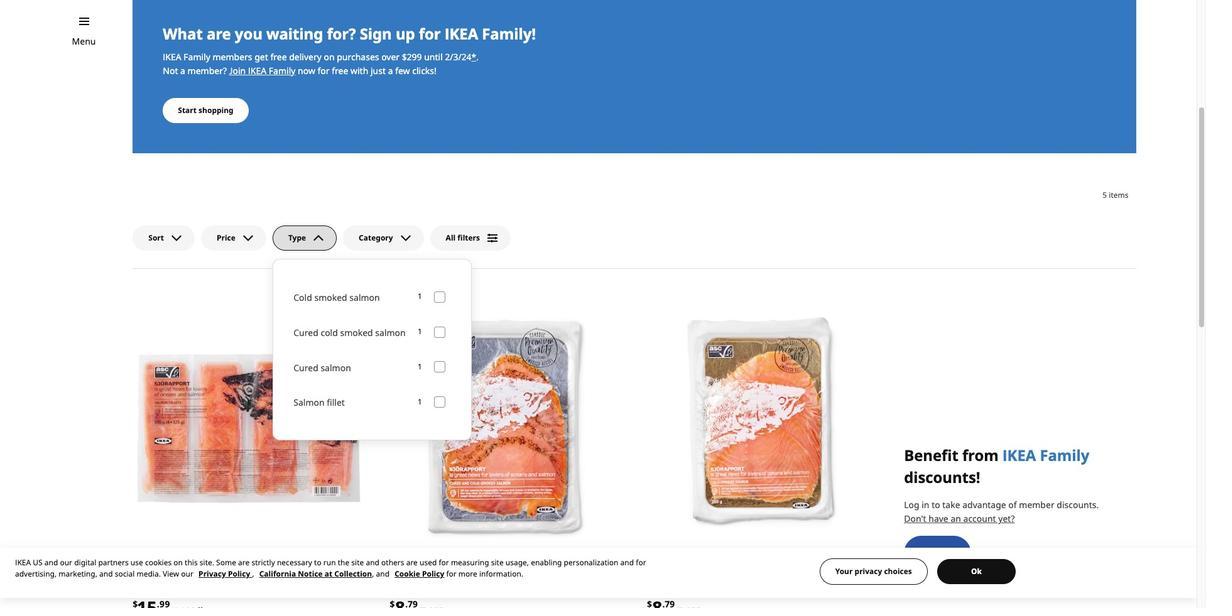 Task type: locate. For each thing, give the bounding box(es) containing it.
1 horizontal spatial log
[[924, 547, 940, 559]]

0 horizontal spatial ,
[[252, 568, 254, 579]]

1 horizontal spatial sjörapport
[[390, 566, 446, 578]]

cold inside ikea family price sjörapport cured cold smoked salmon
[[417, 580, 434, 592]]

0 vertical spatial cured
[[294, 326, 318, 338]]

0 horizontal spatial cold
[[321, 326, 338, 338]]

family
[[184, 51, 210, 63], [269, 65, 295, 76], [1040, 445, 1089, 465], [152, 552, 177, 563], [409, 552, 434, 563], [666, 552, 691, 563]]

this
[[185, 557, 198, 568]]

your privacy choices button
[[820, 558, 928, 585]]

our
[[60, 557, 72, 568], [181, 568, 193, 579]]

0 horizontal spatial price
[[179, 552, 197, 563]]

, down 'strictly'
[[252, 568, 254, 579]]

0 vertical spatial smoked
[[314, 291, 347, 303]]

log for log in
[[924, 547, 940, 559]]

have
[[929, 513, 948, 525]]

3 1 from the top
[[418, 361, 422, 372]]

0 horizontal spatial free
[[270, 51, 287, 63]]

log
[[904, 499, 919, 511], [924, 547, 940, 559]]

free
[[270, 51, 287, 63], [332, 65, 348, 76]]

in up don't
[[922, 499, 929, 511]]

1 horizontal spatial ,
[[372, 568, 374, 579]]

salmon fillet
[[294, 397, 345, 409]]

smoked
[[314, 291, 347, 303], [340, 326, 373, 338], [436, 580, 469, 592]]

cured up salmon
[[294, 361, 318, 373]]

sjörapport
[[133, 566, 189, 578], [390, 566, 446, 578], [647, 566, 704, 578]]

ok
[[971, 566, 982, 577]]

1 horizontal spatial to
[[932, 499, 940, 511]]

1 horizontal spatial price
[[436, 552, 454, 563]]

in for log in
[[942, 547, 951, 559]]

now
[[298, 65, 315, 76]]

site.
[[200, 557, 214, 568]]

are right some
[[238, 557, 250, 568]]

price
[[217, 232, 235, 243]]

0 horizontal spatial on
[[174, 557, 183, 568]]

1 products element
[[418, 291, 422, 303], [418, 326, 422, 338], [418, 361, 422, 373], [418, 396, 422, 408]]

site up privacy policy , california notice at collection , and cookie policy for more information.
[[351, 557, 364, 568]]

0 horizontal spatial a
[[180, 65, 185, 76]]

1 a from the left
[[180, 65, 185, 76]]

and up privacy policy , california notice at collection , and cookie policy for more information.
[[366, 557, 379, 568]]

1 vertical spatial on
[[174, 557, 183, 568]]

in
[[922, 499, 929, 511], [942, 547, 951, 559]]

all
[[446, 232, 456, 243]]

strictly
[[251, 557, 275, 568]]

advantage
[[962, 499, 1006, 511]]

0 horizontal spatial policy
[[228, 568, 250, 579]]

1 vertical spatial in
[[942, 547, 951, 559]]

2 a from the left
[[388, 65, 393, 76]]

not
[[163, 65, 178, 76]]

1
[[418, 291, 422, 302], [418, 326, 422, 337], [418, 361, 422, 372], [418, 396, 422, 407]]

marketing,
[[59, 568, 97, 579]]

for right personalization
[[636, 557, 646, 568]]

on inside "ikea family members get free delivery on purchases over $299 until 2/3/24 * . not a member? join ikea family now for free with just a few clicks!"
[[324, 51, 335, 63]]

4 1 from the top
[[418, 396, 422, 407]]

a left few
[[388, 65, 393, 76]]

0 horizontal spatial in
[[922, 499, 929, 511]]

and down the others
[[376, 568, 389, 579]]

until
[[424, 51, 443, 63]]

2 sjörapport from the left
[[390, 566, 446, 578]]

sort
[[148, 232, 164, 243]]

and
[[44, 557, 58, 568], [366, 557, 379, 568], [620, 557, 634, 568], [99, 568, 113, 579], [376, 568, 389, 579]]

in down the 'have'
[[942, 547, 951, 559]]

advertising,
[[15, 568, 57, 579]]

with
[[350, 65, 368, 76]]

log in button
[[904, 536, 971, 571]]

0 horizontal spatial ikea family price
[[133, 552, 197, 563]]

and right personalization
[[620, 557, 634, 568]]

cured
[[294, 326, 318, 338], [294, 361, 318, 373], [390, 580, 415, 592]]

free right get
[[270, 51, 287, 63]]

0 horizontal spatial site
[[351, 557, 364, 568]]

to up the 'have'
[[932, 499, 940, 511]]

cookies
[[145, 557, 172, 568]]

member?
[[188, 65, 227, 76]]

* link
[[471, 51, 476, 63]]

and right the us
[[44, 557, 58, 568]]

site up information.
[[491, 557, 504, 568]]

delivery
[[289, 51, 321, 63]]

, left cookie
[[372, 568, 374, 579]]

and down partners
[[99, 568, 113, 579]]

1 horizontal spatial in
[[942, 547, 951, 559]]

cured inside ikea family price sjörapport cured cold smoked salmon
[[390, 580, 415, 592]]

member
[[1019, 499, 1054, 511]]

log inside button
[[924, 547, 940, 559]]

1 horizontal spatial cold
[[417, 580, 434, 592]]

policy down some
[[228, 568, 250, 579]]

2 site from the left
[[491, 557, 504, 568]]

1 horizontal spatial our
[[181, 568, 193, 579]]

1 horizontal spatial ikea family price
[[647, 552, 712, 563]]

from
[[962, 445, 999, 465]]

2 ikea family price from the left
[[647, 552, 712, 563]]

0 vertical spatial cold
[[321, 326, 338, 338]]

cold
[[321, 326, 338, 338], [417, 580, 434, 592]]

2 vertical spatial smoked
[[436, 580, 469, 592]]

up
[[396, 23, 415, 44]]

log inside log in to take advantage of member discounts. don't have an account yet?
[[904, 499, 919, 511]]

5 items
[[1103, 190, 1128, 200]]

1 horizontal spatial policy
[[422, 568, 444, 579]]

on right delivery
[[324, 51, 335, 63]]

others
[[381, 557, 404, 568]]

free left with
[[332, 65, 348, 76]]

in inside log in to take advantage of member discounts. don't have an account yet?
[[922, 499, 929, 511]]

cured down cookie
[[390, 580, 415, 592]]

2 vertical spatial cured
[[390, 580, 415, 592]]

price button
[[201, 225, 266, 250]]

cured down cold at left top
[[294, 326, 318, 338]]

policy
[[228, 568, 250, 579], [422, 568, 444, 579]]

1 vertical spatial cold
[[417, 580, 434, 592]]

privacy
[[855, 566, 882, 577]]

0 vertical spatial in
[[922, 499, 929, 511]]

2 price from the left
[[436, 552, 454, 563]]

filters
[[457, 232, 480, 243]]

0 horizontal spatial to
[[314, 557, 321, 568]]

0 horizontal spatial our
[[60, 557, 72, 568]]

0 horizontal spatial are
[[207, 23, 231, 44]]

in for log in to take advantage of member discounts. don't have an account yet?
[[922, 499, 929, 511]]

salmon
[[294, 397, 325, 409]]

our up marketing,
[[60, 557, 72, 568]]

us
[[33, 557, 43, 568]]

family!
[[482, 23, 536, 44]]

2 1 products element from the top
[[418, 326, 422, 338]]

on left this
[[174, 557, 183, 568]]

salmon
[[349, 291, 380, 303], [375, 326, 406, 338], [321, 361, 351, 373], [472, 580, 502, 592]]

1 horizontal spatial a
[[388, 65, 393, 76]]

ok button
[[937, 559, 1016, 584]]

get
[[255, 51, 268, 63]]

usage,
[[506, 557, 529, 568]]

0 horizontal spatial log
[[904, 499, 919, 511]]

for right now
[[318, 65, 330, 76]]

cured for cured salmon
[[294, 361, 318, 373]]

used
[[420, 557, 437, 568]]

0 vertical spatial log
[[904, 499, 919, 511]]

log up don't
[[904, 499, 919, 511]]

0 vertical spatial to
[[932, 499, 940, 511]]

policy down used
[[422, 568, 444, 579]]

3 1 products element from the top
[[418, 361, 422, 373]]

4 1 products element from the top
[[418, 396, 422, 408]]

fillet
[[327, 397, 345, 409]]

take
[[942, 499, 960, 511]]

shopping
[[199, 105, 233, 115]]

1 1 products element from the top
[[418, 291, 422, 303]]

1 horizontal spatial site
[[491, 557, 504, 568]]

0 vertical spatial on
[[324, 51, 335, 63]]

are up members
[[207, 23, 231, 44]]

1 vertical spatial cured
[[294, 361, 318, 373]]

in inside button
[[942, 547, 951, 559]]

5
[[1103, 190, 1107, 200]]

you
[[235, 23, 262, 44]]

log in
[[924, 547, 951, 559]]

1 products element for salmon fillet
[[418, 396, 422, 408]]

0 horizontal spatial sjörapport
[[133, 566, 189, 578]]

2 horizontal spatial price
[[693, 552, 712, 563]]

1 for cured salmon
[[418, 361, 422, 372]]

smoked down the cold smoked salmon
[[340, 326, 373, 338]]

price
[[179, 552, 197, 563], [436, 552, 454, 563], [693, 552, 712, 563]]

1 , from the left
[[252, 568, 254, 579]]

on inside ikea us and our digital partners use cookies on this site. some are strictly necessary to run the site and others are used for measuring site usage, enabling personalization and for advertising, marketing, and social media. view our
[[174, 557, 183, 568]]

1 1 from the top
[[418, 291, 422, 302]]

what are you waiting for? sign up for ikea family!
[[163, 23, 536, 44]]

1 ikea family price from the left
[[133, 552, 197, 563]]

1 for salmon fillet
[[418, 396, 422, 407]]

a
[[180, 65, 185, 76], [388, 65, 393, 76]]

your privacy choices
[[835, 566, 912, 577]]

1 vertical spatial free
[[332, 65, 348, 76]]

smoked right cold at left top
[[314, 291, 347, 303]]

1 vertical spatial to
[[314, 557, 321, 568]]

ikea family price
[[133, 552, 197, 563], [647, 552, 712, 563]]

log down the 'have'
[[924, 547, 940, 559]]

run
[[323, 557, 336, 568]]

cold up cured salmon
[[321, 326, 338, 338]]

a right not
[[180, 65, 185, 76]]

yet?
[[998, 513, 1015, 525]]

1 policy from the left
[[228, 568, 250, 579]]

2 horizontal spatial sjörapport
[[647, 566, 704, 578]]

waiting
[[266, 23, 323, 44]]

price inside ikea family price sjörapport cured cold smoked salmon
[[436, 552, 454, 563]]

are up cookie
[[406, 557, 418, 568]]

smoked down more
[[436, 580, 469, 592]]

ikea inside ikea us and our digital partners use cookies on this site. some are strictly necessary to run the site and others are used for measuring site usage, enabling personalization and for advertising, marketing, and social media. view our
[[15, 557, 31, 568]]

social
[[115, 568, 135, 579]]

cookie policy link
[[395, 568, 444, 579]]

type
[[288, 232, 306, 243]]

2 1 from the top
[[418, 326, 422, 337]]

ikea us and our digital partners use cookies on this site. some are strictly necessary to run the site and others are used for measuring site usage, enabling personalization and for advertising, marketing, and social media. view our
[[15, 557, 646, 579]]

cold down cookie policy link
[[417, 580, 434, 592]]

1 vertical spatial log
[[924, 547, 940, 559]]

privacy policy link
[[199, 568, 252, 579]]

to up california notice at collection link
[[314, 557, 321, 568]]

our down this
[[181, 568, 193, 579]]

1 horizontal spatial on
[[324, 51, 335, 63]]

notice
[[298, 568, 323, 579]]



Task type: vqa. For each thing, say whether or not it's contained in the screenshot.
Ok on the right bottom of the page
yes



Task type: describe. For each thing, give the bounding box(es) containing it.
menu button
[[72, 35, 96, 48]]

1 products element for cured cold smoked salmon
[[418, 326, 422, 338]]

category button
[[343, 225, 424, 250]]

ikea inside ikea family price sjörapport cured cold smoked salmon
[[390, 552, 407, 563]]

benefit from ikea family discounts!
[[904, 445, 1089, 487]]

sjörapport inside ikea family price sjörapport cured cold smoked salmon
[[390, 566, 446, 578]]

for left more
[[446, 568, 456, 579]]

privacy policy , california notice at collection , and cookie policy for more information.
[[199, 568, 523, 579]]

1 vertical spatial our
[[181, 568, 193, 579]]

cured salmon
[[294, 361, 351, 373]]

3 price from the left
[[693, 552, 712, 563]]

more
[[458, 568, 477, 579]]

sort button
[[133, 225, 195, 250]]

start shopping button
[[163, 98, 249, 123]]

personalization
[[564, 557, 618, 568]]

*
[[471, 51, 476, 63]]

some
[[216, 557, 236, 568]]

items
[[1109, 190, 1128, 200]]

don't have an account yet? link
[[904, 512, 1136, 526]]

your
[[835, 566, 853, 577]]

discounts!
[[904, 466, 980, 487]]

join
[[229, 65, 246, 76]]

cold
[[294, 291, 312, 303]]

0 vertical spatial our
[[60, 557, 72, 568]]

for up until
[[419, 23, 441, 44]]

digital
[[74, 557, 96, 568]]

0 vertical spatial free
[[270, 51, 287, 63]]

category
[[359, 232, 393, 243]]

for right used
[[439, 557, 449, 568]]

1 site from the left
[[351, 557, 364, 568]]

privacy
[[199, 568, 226, 579]]

use
[[131, 557, 143, 568]]

1 for cured cold smoked salmon
[[418, 326, 422, 337]]

just
[[371, 65, 386, 76]]

partners
[[98, 557, 129, 568]]

california notice at collection link
[[259, 568, 372, 579]]

members
[[213, 51, 252, 63]]

1 vertical spatial smoked
[[340, 326, 373, 338]]

what
[[163, 23, 203, 44]]

2 policy from the left
[[422, 568, 444, 579]]

1 products element for cold smoked salmon
[[418, 291, 422, 303]]

discounts.
[[1057, 499, 1099, 511]]

at
[[325, 568, 332, 579]]

salmon inside ikea family price sjörapport cured cold smoked salmon
[[472, 580, 502, 592]]

few
[[395, 65, 410, 76]]

cold smoked salmon
[[294, 291, 380, 303]]

2 , from the left
[[372, 568, 374, 579]]

information.
[[479, 568, 523, 579]]

ikea family members get free delivery on purchases over $299 until 2/3/24 * . not a member? join ikea family now for free with just a few clicks!
[[163, 51, 479, 76]]

start shopping
[[178, 105, 233, 115]]

to inside log in to take advantage of member discounts. don't have an account yet?
[[932, 499, 940, 511]]

2 horizontal spatial are
[[406, 557, 418, 568]]

all filters button
[[430, 225, 511, 250]]

account
[[963, 513, 996, 525]]

1 for cold smoked salmon
[[418, 291, 422, 302]]

for?
[[327, 23, 356, 44]]

cured for cured cold smoked salmon
[[294, 326, 318, 338]]

necessary
[[277, 557, 312, 568]]

ikea inside benefit from ikea family discounts!
[[1002, 445, 1036, 465]]

all filters
[[446, 232, 480, 243]]

measuring
[[451, 557, 489, 568]]

over
[[381, 51, 400, 63]]

the
[[338, 557, 349, 568]]

.
[[476, 51, 479, 63]]

1 horizontal spatial free
[[332, 65, 348, 76]]

collection
[[334, 568, 372, 579]]

1 horizontal spatial are
[[238, 557, 250, 568]]

an
[[951, 513, 961, 525]]

1 price from the left
[[179, 552, 197, 563]]

2/3/24
[[445, 51, 471, 63]]

of
[[1008, 499, 1017, 511]]

sign
[[360, 23, 392, 44]]

family inside ikea family price sjörapport cured cold smoked salmon
[[409, 552, 434, 563]]

benefit
[[904, 445, 958, 465]]

$299
[[402, 51, 422, 63]]

media.
[[137, 568, 161, 579]]

enabling
[[531, 557, 562, 568]]

3 sjörapport from the left
[[647, 566, 704, 578]]

1 products element for cured salmon
[[418, 361, 422, 373]]

to inside ikea us and our digital partners use cookies on this site. some are strictly necessary to run the site and others are used for measuring site usage, enabling personalization and for advertising, marketing, and social media. view our
[[314, 557, 321, 568]]

for inside "ikea family members get free delivery on purchases over $299 until 2/3/24 * . not a member? join ikea family now for free with just a few clicks!"
[[318, 65, 330, 76]]

view
[[163, 568, 179, 579]]

log for log in to take advantage of member discounts. don't have an account yet?
[[904, 499, 919, 511]]

start
[[178, 105, 197, 115]]

purchases
[[337, 51, 379, 63]]

smoked inside ikea family price sjörapport cured cold smoked salmon
[[436, 580, 469, 592]]

clicks!
[[412, 65, 436, 76]]

menu
[[72, 35, 96, 47]]

log in to take advantage of member discounts. don't have an account yet?
[[904, 499, 1099, 525]]

california
[[259, 568, 296, 579]]

cookie
[[395, 568, 420, 579]]

family inside benefit from ikea family discounts!
[[1040, 445, 1089, 465]]

1 sjörapport from the left
[[133, 566, 189, 578]]

cured cold smoked salmon
[[294, 326, 406, 338]]



